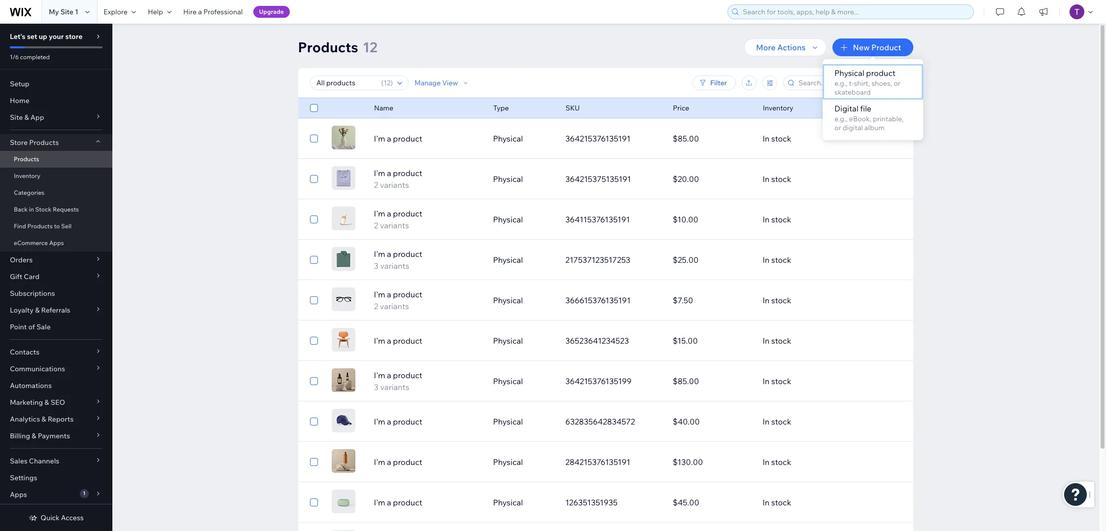 Task type: describe. For each thing, give the bounding box(es) containing it.
physical for 364215376135199
[[493, 376, 523, 386]]

0 vertical spatial inventory
[[763, 104, 794, 112]]

gift card
[[10, 272, 40, 281]]

366615376135191
[[566, 295, 631, 305]]

& for billing
[[32, 432, 36, 440]]

requests
[[53, 206, 79, 213]]

& for analytics
[[42, 415, 46, 424]]

price
[[673, 104, 689, 112]]

in for 284215376135191
[[763, 457, 770, 467]]

upgrade
[[259, 8, 284, 15]]

shirt,
[[854, 79, 870, 88]]

284215376135191
[[566, 457, 631, 467]]

126351351935
[[566, 498, 618, 507]]

manage view button
[[415, 78, 470, 87]]

in for 632835642834572
[[763, 417, 770, 427]]

find products to sell link
[[0, 218, 112, 235]]

of
[[28, 323, 35, 331]]

i'm a product link for 632835642834572
[[368, 416, 487, 428]]

help button
[[142, 0, 177, 24]]

settings
[[10, 473, 37, 482]]

$10.00
[[673, 215, 699, 224]]

i'm a product link for 36523641234523
[[368, 335, 487, 347]]

professional
[[204, 7, 243, 16]]

in for 366615376135191
[[763, 295, 770, 305]]

i'm a product 3 variants for 217537123517253
[[374, 249, 423, 271]]

app
[[30, 113, 44, 122]]

in stock for 364215376135199
[[763, 376, 792, 386]]

point
[[10, 323, 27, 331]]

or inside digital file e.g., ebook, printable, or digital album
[[835, 123, 842, 132]]

stock for 36523641234523
[[772, 336, 792, 346]]

name
[[374, 104, 393, 112]]

physical link for 36523641234523
[[487, 329, 560, 353]]

contacts button
[[0, 344, 112, 361]]

2 for 364115376135191
[[374, 220, 378, 230]]

ecommerce apps link
[[0, 235, 112, 252]]

type
[[493, 104, 509, 112]]

marketing & seo button
[[0, 394, 112, 411]]

1/6 completed
[[10, 53, 50, 61]]

automations
[[10, 381, 52, 390]]

site & app button
[[0, 109, 112, 126]]

ecommerce apps
[[14, 239, 64, 247]]

4 i'm from the top
[[374, 249, 385, 259]]

in stock link for 284215376135191
[[757, 450, 865, 474]]

stock for 364215376135199
[[772, 376, 792, 386]]

1 horizontal spatial apps
[[49, 239, 64, 247]]

in for 364215375135191
[[763, 174, 770, 184]]

$45.00 link
[[667, 491, 757, 514]]

setup link
[[0, 75, 112, 92]]

set
[[27, 32, 37, 41]]

Search... field
[[796, 76, 898, 90]]

& for site
[[24, 113, 29, 122]]

364215376135191
[[566, 134, 631, 144]]

quick access button
[[29, 513, 84, 522]]

hire
[[183, 7, 197, 16]]

1 i'm from the top
[[374, 134, 385, 144]]

store
[[10, 138, 28, 147]]

$130.00 link
[[667, 450, 757, 474]]

5 i'm from the top
[[374, 289, 385, 299]]

new product button
[[833, 38, 914, 56]]

store products button
[[0, 134, 112, 151]]

in stock for 36523641234523
[[763, 336, 792, 346]]

my site 1
[[49, 7, 78, 16]]

card
[[24, 272, 40, 281]]

stock for 632835642834572
[[772, 417, 792, 427]]

physical link for 364115376135191
[[487, 208, 560, 231]]

$85.00 for 364215376135199
[[673, 376, 699, 386]]

i'm a product for 36523641234523
[[374, 336, 423, 346]]

products up unsaved view field
[[298, 38, 358, 56]]

products down store
[[14, 155, 39, 163]]

subscriptions link
[[0, 285, 112, 302]]

in for 217537123517253
[[763, 255, 770, 265]]

in stock for 364215376135191
[[763, 134, 792, 144]]

more actions
[[757, 42, 806, 52]]

manage view
[[415, 78, 458, 87]]

364215376135191 link
[[560, 127, 667, 150]]

categories link
[[0, 184, 112, 201]]

(
[[381, 78, 383, 87]]

physical link for 126351351935
[[487, 491, 560, 514]]

digital
[[835, 104, 859, 113]]

view
[[442, 78, 458, 87]]

store
[[65, 32, 83, 41]]

variants for 364215375135191
[[380, 180, 409, 190]]

in stock link for 364215376135199
[[757, 369, 865, 393]]

file
[[861, 104, 872, 113]]

categories
[[14, 189, 44, 196]]

$40.00
[[673, 417, 700, 427]]

products up ecommerce apps
[[27, 222, 53, 230]]

my
[[49, 7, 59, 16]]

actions
[[778, 42, 806, 52]]

products inside popup button
[[29, 138, 59, 147]]

referrals
[[41, 306, 70, 315]]

in stock link for 364215376135191
[[757, 127, 865, 150]]

channels
[[29, 457, 59, 466]]

i'm a product link for 284215376135191
[[368, 456, 487, 468]]

& for loyalty
[[35, 306, 40, 315]]

in stock for 364215375135191
[[763, 174, 792, 184]]

shoes,
[[872, 79, 893, 88]]

0 vertical spatial site
[[60, 7, 73, 16]]

payments
[[38, 432, 70, 440]]

$25.00
[[673, 255, 699, 265]]

in for 36523641234523
[[763, 336, 770, 346]]

back in stock requests
[[14, 206, 79, 213]]

products link
[[0, 151, 112, 168]]

back
[[14, 206, 28, 213]]

364115376135191
[[566, 215, 630, 224]]

new product
[[853, 42, 902, 52]]

sales
[[10, 457, 27, 466]]

orders
[[10, 255, 33, 264]]

products 12
[[298, 38, 378, 56]]

i'm a product 2 variants for 364215375135191
[[374, 168, 423, 190]]

physical for 364215376135191
[[493, 134, 523, 144]]

36523641234523 link
[[560, 329, 667, 353]]

inventory link
[[0, 168, 112, 184]]

2 for 366615376135191
[[374, 301, 378, 311]]

126351351935 link
[[560, 491, 667, 514]]

hire a professional link
[[177, 0, 249, 24]]

stock for 217537123517253
[[772, 255, 792, 265]]

find products to sell
[[14, 222, 72, 230]]

in for 364115376135191
[[763, 215, 770, 224]]

physical for 632835642834572
[[493, 417, 523, 427]]

0 horizontal spatial 1
[[75, 7, 78, 16]]

physical for 364115376135191
[[493, 215, 523, 224]]

Search for tools, apps, help & more... field
[[740, 5, 971, 19]]

stock for 366615376135191
[[772, 295, 792, 305]]

632835642834572
[[566, 417, 635, 427]]

physical for 364215375135191
[[493, 174, 523, 184]]

in stock link for 632835642834572
[[757, 410, 865, 433]]

more
[[757, 42, 776, 52]]

366615376135191 link
[[560, 289, 667, 312]]

in stock link for 217537123517253
[[757, 248, 865, 272]]

physical for 126351351935
[[493, 498, 523, 507]]

variants for 364115376135191
[[380, 220, 409, 230]]

access
[[61, 513, 84, 522]]

printable,
[[873, 114, 904, 123]]



Task type: locate. For each thing, give the bounding box(es) containing it.
your
[[49, 32, 64, 41]]

0 horizontal spatial or
[[835, 123, 842, 132]]

$7.50 link
[[667, 289, 757, 312]]

1 stock from the top
[[772, 134, 792, 144]]

& left app
[[24, 113, 29, 122]]

product inside physical product e.g., t-shirt, shoes, or skateboard
[[867, 68, 896, 78]]

0 vertical spatial 12
[[363, 38, 378, 56]]

menu containing physical product
[[823, 64, 924, 135]]

1 vertical spatial i'm a product 2 variants
[[374, 209, 423, 230]]

physical product e.g., t-shirt, shoes, or skateboard
[[835, 68, 901, 97]]

physical inside physical product e.g., t-shirt, shoes, or skateboard
[[835, 68, 865, 78]]

6 stock from the top
[[772, 336, 792, 346]]

physical for 217537123517253
[[493, 255, 523, 265]]

4 stock from the top
[[772, 255, 792, 265]]

0 vertical spatial i'm a product 3 variants
[[374, 249, 423, 271]]

2 3 from the top
[[374, 382, 379, 392]]

1 vertical spatial $85.00 link
[[667, 369, 757, 393]]

1 vertical spatial 12
[[383, 78, 391, 87]]

upgrade button
[[253, 6, 290, 18]]

3 2 from the top
[[374, 301, 378, 311]]

physical link for 364215375135191
[[487, 167, 560, 191]]

more actions button
[[745, 38, 827, 56]]

1 vertical spatial $85.00
[[673, 376, 699, 386]]

help
[[148, 7, 163, 16]]

physical link for 366615376135191
[[487, 289, 560, 312]]

8 in stock from the top
[[763, 417, 792, 427]]

stock
[[35, 206, 51, 213]]

4 i'm a product link from the top
[[368, 456, 487, 468]]

& right "loyalty" on the left of page
[[35, 306, 40, 315]]

5 in from the top
[[763, 295, 770, 305]]

1 i'm a product 2 variants from the top
[[374, 168, 423, 190]]

2 vertical spatial i'm a product 2 variants
[[374, 289, 423, 311]]

up
[[39, 32, 47, 41]]

$85.00 up the $40.00
[[673, 376, 699, 386]]

in stock link for 364115376135191
[[757, 208, 865, 231]]

3 i'm a product 2 variants from the top
[[374, 289, 423, 311]]

i'm a product link
[[368, 133, 487, 144], [368, 335, 487, 347], [368, 416, 487, 428], [368, 456, 487, 468], [368, 497, 487, 508]]

i'm a product 2 variants for 364115376135191
[[374, 209, 423, 230]]

4 in from the top
[[763, 255, 770, 265]]

3 i'm from the top
[[374, 209, 385, 218]]

$85.00 link for 364215376135191
[[667, 127, 757, 150]]

)
[[391, 78, 393, 87]]

apps down settings
[[10, 490, 27, 499]]

2 vertical spatial 2
[[374, 301, 378, 311]]

0 horizontal spatial inventory
[[14, 172, 40, 180]]

digital
[[843, 123, 863, 132]]

& inside popup button
[[24, 113, 29, 122]]

3 i'm a product from the top
[[374, 417, 423, 427]]

apps
[[49, 239, 64, 247], [10, 490, 27, 499]]

in stock link for 366615376135191
[[757, 289, 865, 312]]

36523641234523
[[566, 336, 629, 346]]

e.g., for digital file
[[835, 114, 848, 123]]

$85.00 link up $20.00 'link'
[[667, 127, 757, 150]]

12 for ( 12 )
[[383, 78, 391, 87]]

stock for 364215376135191
[[772, 134, 792, 144]]

8 in stock link from the top
[[757, 410, 865, 433]]

9 in stock from the top
[[763, 457, 792, 467]]

variants for 364215376135199
[[380, 382, 410, 392]]

inventory
[[763, 104, 794, 112], [14, 172, 40, 180]]

1 horizontal spatial site
[[60, 7, 73, 16]]

site down home
[[10, 113, 23, 122]]

point of sale link
[[0, 319, 112, 335]]

1 in stock from the top
[[763, 134, 792, 144]]

8 i'm from the top
[[374, 417, 385, 427]]

1 i'm a product from the top
[[374, 134, 423, 144]]

1 vertical spatial e.g.,
[[835, 114, 848, 123]]

find
[[14, 222, 26, 230]]

physical link for 217537123517253
[[487, 248, 560, 272]]

2 in stock link from the top
[[757, 167, 865, 191]]

$85.00 down price
[[673, 134, 699, 144]]

&
[[24, 113, 29, 122], [35, 306, 40, 315], [45, 398, 49, 407], [42, 415, 46, 424], [32, 432, 36, 440]]

217537123517253 link
[[560, 248, 667, 272]]

$15.00 link
[[667, 329, 757, 353]]

$25.00 link
[[667, 248, 757, 272]]

3 i'm a product link from the top
[[368, 416, 487, 428]]

0 vertical spatial or
[[894, 79, 901, 88]]

2 i'm a product 2 variants from the top
[[374, 209, 423, 230]]

10 i'm from the top
[[374, 498, 385, 507]]

apps down find products to sell link in the left of the page
[[49, 239, 64, 247]]

7 in from the top
[[763, 376, 770, 386]]

1 i'm a product link from the top
[[368, 133, 487, 144]]

0 vertical spatial 1
[[75, 7, 78, 16]]

or right shoes,
[[894, 79, 901, 88]]

5 physical link from the top
[[487, 289, 560, 312]]

1 $85.00 link from the top
[[667, 127, 757, 150]]

site right my
[[60, 7, 73, 16]]

7 stock from the top
[[772, 376, 792, 386]]

1 physical link from the top
[[487, 127, 560, 150]]

ebook,
[[850, 114, 872, 123]]

menu
[[823, 64, 924, 135]]

6 physical link from the top
[[487, 329, 560, 353]]

& left seo
[[45, 398, 49, 407]]

1 up access
[[83, 490, 85, 497]]

5 i'm a product link from the top
[[368, 497, 487, 508]]

loyalty
[[10, 306, 34, 315]]

3 for 364215376135199
[[374, 382, 379, 392]]

& right billing
[[32, 432, 36, 440]]

in stock for 366615376135191
[[763, 295, 792, 305]]

1 $85.00 from the top
[[673, 134, 699, 144]]

284215376135191 link
[[560, 450, 667, 474]]

2 physical link from the top
[[487, 167, 560, 191]]

& inside popup button
[[35, 306, 40, 315]]

e.g., inside digital file e.g., ebook, printable, or digital album
[[835, 114, 848, 123]]

1 i'm a product 3 variants from the top
[[374, 249, 423, 271]]

physical for 366615376135191
[[493, 295, 523, 305]]

e.g., down digital
[[835, 114, 848, 123]]

i'm a product for 632835642834572
[[374, 417, 423, 427]]

None checkbox
[[310, 102, 318, 114], [310, 214, 318, 225], [310, 335, 318, 347], [310, 456, 318, 468], [310, 497, 318, 508], [310, 102, 318, 114], [310, 214, 318, 225], [310, 335, 318, 347], [310, 456, 318, 468], [310, 497, 318, 508]]

3 for 217537123517253
[[374, 261, 379, 271]]

sale
[[37, 323, 51, 331]]

2 i'm a product from the top
[[374, 336, 423, 346]]

632835642834572 link
[[560, 410, 667, 433]]

3 in stock link from the top
[[757, 208, 865, 231]]

4 i'm a product from the top
[[374, 457, 423, 467]]

364215376135199 link
[[560, 369, 667, 393]]

$85.00 link for 364215376135199
[[667, 369, 757, 393]]

ecommerce
[[14, 239, 48, 247]]

inventory inside sidebar element
[[14, 172, 40, 180]]

8 in from the top
[[763, 417, 770, 427]]

12 for products 12
[[363, 38, 378, 56]]

physical link for 284215376135191
[[487, 450, 560, 474]]

$45.00
[[673, 498, 700, 507]]

8 physical link from the top
[[487, 410, 560, 433]]

10 in from the top
[[763, 498, 770, 507]]

0 vertical spatial i'm a product 2 variants
[[374, 168, 423, 190]]

variants for 366615376135191
[[380, 301, 409, 311]]

physical for 36523641234523
[[493, 336, 523, 346]]

let's set up your store
[[10, 32, 83, 41]]

gift card button
[[0, 268, 112, 285]]

stock for 364115376135191
[[772, 215, 792, 224]]

364215375135191 link
[[560, 167, 667, 191]]

9 in from the top
[[763, 457, 770, 467]]

settings link
[[0, 469, 112, 486]]

variants
[[380, 180, 409, 190], [380, 220, 409, 230], [380, 261, 410, 271], [380, 301, 409, 311], [380, 382, 410, 392]]

$40.00 link
[[667, 410, 757, 433]]

1 in stock link from the top
[[757, 127, 865, 150]]

1 vertical spatial 3
[[374, 382, 379, 392]]

Unsaved view field
[[313, 76, 378, 90]]

9 physical link from the top
[[487, 450, 560, 474]]

t-
[[850, 79, 854, 88]]

6 in stock from the top
[[763, 336, 792, 346]]

i'm a product for 284215376135191
[[374, 457, 423, 467]]

site inside popup button
[[10, 113, 23, 122]]

3 in stock from the top
[[763, 215, 792, 224]]

1 3 from the top
[[374, 261, 379, 271]]

0 horizontal spatial apps
[[10, 490, 27, 499]]

0 vertical spatial $85.00
[[673, 134, 699, 144]]

0 vertical spatial e.g.,
[[835, 79, 848, 88]]

sidebar element
[[0, 24, 112, 531]]

point of sale
[[10, 323, 51, 331]]

2 i'm a product link from the top
[[368, 335, 487, 347]]

in stock for 126351351935
[[763, 498, 792, 507]]

5 i'm a product from the top
[[374, 498, 423, 507]]

1 horizontal spatial 12
[[383, 78, 391, 87]]

1 2 from the top
[[374, 180, 378, 190]]

0 vertical spatial $85.00 link
[[667, 127, 757, 150]]

e.g., for physical product
[[835, 79, 848, 88]]

marketing & seo
[[10, 398, 65, 407]]

stock for 126351351935
[[772, 498, 792, 507]]

skateboard
[[835, 88, 871, 97]]

in for 364215376135191
[[763, 134, 770, 144]]

364215376135199
[[566, 376, 632, 386]]

e.g., inside physical product e.g., t-shirt, shoes, or skateboard
[[835, 79, 848, 88]]

& left the reports
[[42, 415, 46, 424]]

1 vertical spatial inventory
[[14, 172, 40, 180]]

loyalty & referrals
[[10, 306, 70, 315]]

analytics & reports
[[10, 415, 74, 424]]

2 for 364215375135191
[[374, 180, 378, 190]]

7 in stock from the top
[[763, 376, 792, 386]]

12 up name
[[383, 78, 391, 87]]

& inside dropdown button
[[32, 432, 36, 440]]

1 horizontal spatial 1
[[83, 490, 85, 497]]

10 stock from the top
[[772, 498, 792, 507]]

in stock
[[763, 134, 792, 144], [763, 174, 792, 184], [763, 215, 792, 224], [763, 255, 792, 265], [763, 295, 792, 305], [763, 336, 792, 346], [763, 376, 792, 386], [763, 417, 792, 427], [763, 457, 792, 467], [763, 498, 792, 507]]

i'm a product 2 variants for 366615376135191
[[374, 289, 423, 311]]

6 i'm from the top
[[374, 336, 385, 346]]

0 vertical spatial 2
[[374, 180, 378, 190]]

7 i'm from the top
[[374, 370, 385, 380]]

4 in stock from the top
[[763, 255, 792, 265]]

1 vertical spatial i'm a product 3 variants
[[374, 370, 423, 392]]

completed
[[20, 53, 50, 61]]

communications
[[10, 364, 65, 373]]

1 vertical spatial apps
[[10, 490, 27, 499]]

in for 126351351935
[[763, 498, 770, 507]]

automations link
[[0, 377, 112, 394]]

1 vertical spatial 2
[[374, 220, 378, 230]]

i'm a product link for 126351351935
[[368, 497, 487, 508]]

explore
[[104, 7, 128, 16]]

1 vertical spatial site
[[10, 113, 23, 122]]

2 $85.00 from the top
[[673, 376, 699, 386]]

i'm a product 3 variants for 364215376135199
[[374, 370, 423, 392]]

billing & payments
[[10, 432, 70, 440]]

1 vertical spatial or
[[835, 123, 842, 132]]

site & app
[[10, 113, 44, 122]]

3 in from the top
[[763, 215, 770, 224]]

0 vertical spatial 3
[[374, 261, 379, 271]]

let's
[[10, 32, 25, 41]]

products
[[298, 38, 358, 56], [29, 138, 59, 147], [14, 155, 39, 163], [27, 222, 53, 230]]

billing
[[10, 432, 30, 440]]

7 in stock link from the top
[[757, 369, 865, 393]]

$20.00 link
[[667, 167, 757, 191]]

gift
[[10, 272, 22, 281]]

None checkbox
[[310, 133, 318, 144], [310, 173, 318, 185], [310, 254, 318, 266], [310, 294, 318, 306], [310, 375, 318, 387], [310, 416, 318, 428], [310, 133, 318, 144], [310, 173, 318, 185], [310, 254, 318, 266], [310, 294, 318, 306], [310, 375, 318, 387], [310, 416, 318, 428]]

& for marketing
[[45, 398, 49, 407]]

digital file e.g., ebook, printable, or digital album
[[835, 104, 904, 132]]

7 physical link from the top
[[487, 369, 560, 393]]

communications button
[[0, 361, 112, 377]]

physical link for 632835642834572
[[487, 410, 560, 433]]

in stock for 632835642834572
[[763, 417, 792, 427]]

in stock for 284215376135191
[[763, 457, 792, 467]]

2 in stock from the top
[[763, 174, 792, 184]]

i'm a product for 364215376135191
[[374, 134, 423, 144]]

2 e.g., from the top
[[835, 114, 848, 123]]

8 stock from the top
[[772, 417, 792, 427]]

0 horizontal spatial site
[[10, 113, 23, 122]]

5 in stock from the top
[[763, 295, 792, 305]]

$85.00 for 364215376135191
[[673, 134, 699, 144]]

in stock link for 36523641234523
[[757, 329, 865, 353]]

5 stock from the top
[[772, 295, 792, 305]]

4 physical link from the top
[[487, 248, 560, 272]]

1 horizontal spatial or
[[894, 79, 901, 88]]

9 i'm from the top
[[374, 457, 385, 467]]

stock for 284215376135191
[[772, 457, 792, 467]]

variants for 217537123517253
[[380, 261, 410, 271]]

subscriptions
[[10, 289, 55, 298]]

physical for 284215376135191
[[493, 457, 523, 467]]

2 stock from the top
[[772, 174, 792, 184]]

new
[[853, 42, 870, 52]]

physical link for 364215376135191
[[487, 127, 560, 150]]

in stock link for 126351351935
[[757, 491, 865, 514]]

$130.00
[[673, 457, 703, 467]]

10 physical link from the top
[[487, 491, 560, 514]]

in stock link for 364215375135191
[[757, 167, 865, 191]]

1 horizontal spatial inventory
[[763, 104, 794, 112]]

i'm a product for 126351351935
[[374, 498, 423, 507]]

home
[[10, 96, 29, 105]]

$7.50
[[673, 295, 694, 305]]

physical link for 364215376135199
[[487, 369, 560, 393]]

9 in stock link from the top
[[757, 450, 865, 474]]

4 in stock link from the top
[[757, 248, 865, 272]]

or
[[894, 79, 901, 88], [835, 123, 842, 132]]

3 physical link from the top
[[487, 208, 560, 231]]

2 $85.00 link from the top
[[667, 369, 757, 393]]

home link
[[0, 92, 112, 109]]

analytics
[[10, 415, 40, 424]]

( 12 )
[[381, 78, 393, 87]]

1 e.g., from the top
[[835, 79, 848, 88]]

or inside physical product e.g., t-shirt, shoes, or skateboard
[[894, 79, 901, 88]]

in stock for 217537123517253
[[763, 255, 792, 265]]

site
[[60, 7, 73, 16], [10, 113, 23, 122]]

1/6
[[10, 53, 19, 61]]

in for 364215376135199
[[763, 376, 770, 386]]

0 vertical spatial apps
[[49, 239, 64, 247]]

1 inside sidebar element
[[83, 490, 85, 497]]

9 stock from the top
[[772, 457, 792, 467]]

10 in stock link from the top
[[757, 491, 865, 514]]

or left 'digital'
[[835, 123, 842, 132]]

2 i'm a product 3 variants from the top
[[374, 370, 423, 392]]

stock for 364215375135191
[[772, 174, 792, 184]]

0 horizontal spatial 12
[[363, 38, 378, 56]]

products up products link
[[29, 138, 59, 147]]

in stock link
[[757, 127, 865, 150], [757, 167, 865, 191], [757, 208, 865, 231], [757, 248, 865, 272], [757, 289, 865, 312], [757, 329, 865, 353], [757, 369, 865, 393], [757, 410, 865, 433], [757, 450, 865, 474], [757, 491, 865, 514]]

i'm a product link for 364215376135191
[[368, 133, 487, 144]]

1 vertical spatial 1
[[83, 490, 85, 497]]

1 in from the top
[[763, 134, 770, 144]]

10 in stock from the top
[[763, 498, 792, 507]]

6 in from the top
[[763, 336, 770, 346]]

marketing
[[10, 398, 43, 407]]

in stock for 364115376135191
[[763, 215, 792, 224]]

$85.00 link up $40.00 link
[[667, 369, 757, 393]]

physical
[[835, 68, 865, 78], [493, 134, 523, 144], [493, 174, 523, 184], [493, 215, 523, 224], [493, 255, 523, 265], [493, 295, 523, 305], [493, 336, 523, 346], [493, 376, 523, 386], [493, 417, 523, 427], [493, 457, 523, 467], [493, 498, 523, 507]]

in
[[29, 206, 34, 213]]

stock
[[772, 134, 792, 144], [772, 174, 792, 184], [772, 215, 792, 224], [772, 255, 792, 265], [772, 295, 792, 305], [772, 336, 792, 346], [772, 376, 792, 386], [772, 417, 792, 427], [772, 457, 792, 467], [772, 498, 792, 507]]

2 i'm from the top
[[374, 168, 385, 178]]

12 up unsaved view field
[[363, 38, 378, 56]]

3 stock from the top
[[772, 215, 792, 224]]

e.g., left t-
[[835, 79, 848, 88]]

sku
[[566, 104, 580, 112]]

orders button
[[0, 252, 112, 268]]

$20.00
[[673, 174, 699, 184]]

6 in stock link from the top
[[757, 329, 865, 353]]

product
[[867, 68, 896, 78], [393, 134, 423, 144], [393, 168, 423, 178], [393, 209, 423, 218], [393, 249, 423, 259], [393, 289, 423, 299], [393, 336, 423, 346], [393, 370, 423, 380], [393, 417, 423, 427], [393, 457, 423, 467], [393, 498, 423, 507]]

2 in from the top
[[763, 174, 770, 184]]

5 in stock link from the top
[[757, 289, 865, 312]]

physical link
[[487, 127, 560, 150], [487, 167, 560, 191], [487, 208, 560, 231], [487, 248, 560, 272], [487, 289, 560, 312], [487, 329, 560, 353], [487, 369, 560, 393], [487, 410, 560, 433], [487, 450, 560, 474], [487, 491, 560, 514]]

1 right my
[[75, 7, 78, 16]]

2 2 from the top
[[374, 220, 378, 230]]



Task type: vqa. For each thing, say whether or not it's contained in the screenshot.


